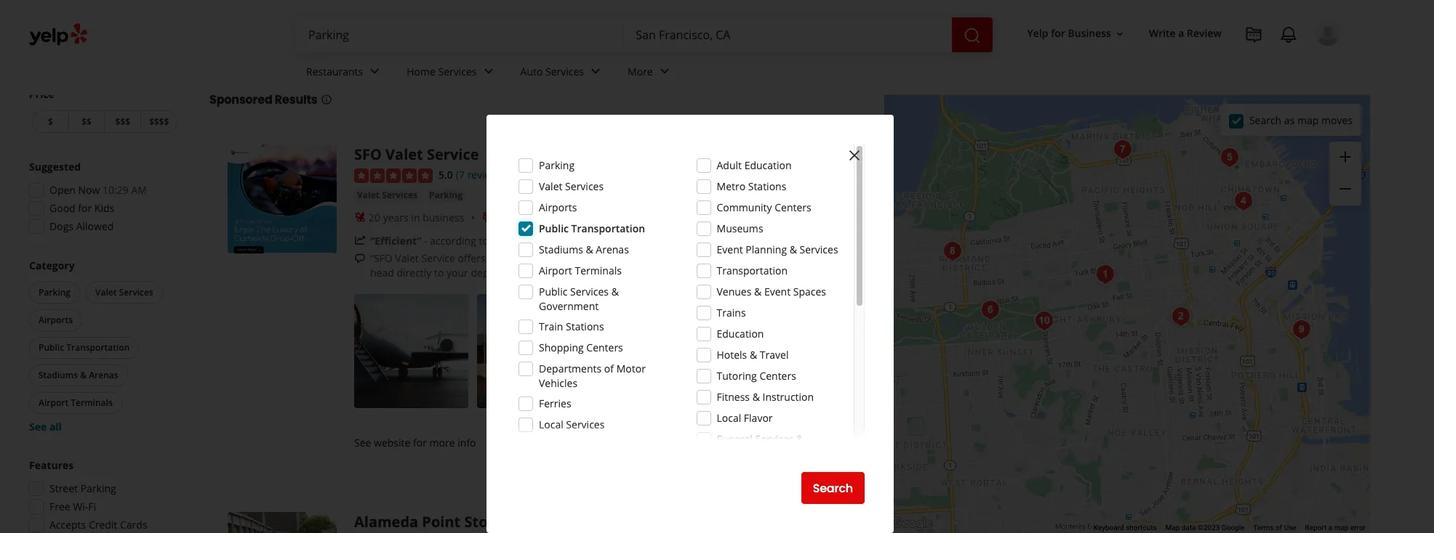 Task type: describe. For each thing, give the bounding box(es) containing it.
departments
[[539, 362, 602, 376]]

good
[[49, 201, 75, 215]]

business
[[1068, 27, 1111, 40]]

"efficient"
[[370, 234, 421, 248]]

$$$$
[[149, 116, 169, 128]]

google image
[[888, 515, 936, 534]]

for for kids
[[78, 201, 92, 215]]

for for business
[[1051, 27, 1065, 40]]

community centers
[[717, 201, 811, 215]]

adult
[[717, 159, 742, 172]]

home
[[407, 64, 436, 78]]

all
[[49, 420, 62, 434]]

an
[[565, 266, 578, 280]]

fitness & instruction
[[717, 391, 814, 404]]

stadiums & arenas inside search dialog
[[539, 243, 629, 257]]

1 vertical spatial event
[[764, 285, 791, 299]]

local for local services
[[539, 418, 563, 432]]

airports inside search dialog
[[539, 201, 577, 215]]

as
[[1284, 113, 1295, 127]]

24 chevron down v2 image for auto services
[[587, 63, 604, 80]]

lombard street garage image
[[1108, 135, 1137, 164]]

0 vertical spatial education
[[744, 159, 792, 172]]

sfo valet service link
[[354, 145, 479, 164]]

map for error
[[1334, 524, 1349, 532]]

projects image
[[1245, 26, 1263, 44]]

0 horizontal spatial event
[[717, 243, 743, 257]]

valet inside group
[[95, 287, 117, 299]]

california
[[554, 52, 640, 76]]

sort:
[[722, 59, 744, 73]]

airports inside button
[[39, 314, 73, 327]]

operated
[[576, 211, 619, 224]]

representative
[[664, 266, 733, 280]]

1 vertical spatial transportation
[[717, 264, 788, 278]]

flavor
[[744, 412, 773, 425]]

free
[[49, 500, 70, 514]]

terminals inside button
[[71, 397, 113, 409]]

0 vertical spatial to
[[479, 234, 489, 248]]

travel
[[760, 348, 789, 362]]

report a map error link
[[1305, 524, 1366, 532]]

1 vertical spatial 16 info v2 image
[[320, 94, 332, 105]]

services inside public services & government
[[570, 285, 609, 299]]

spaces
[[793, 285, 826, 299]]

"sfo valet service offers curbside valet parking at sfo international airport. check-in online, then head directly to your departing terminal. an sfo valet service representative will…"
[[370, 251, 831, 280]]

local for local flavor
[[717, 412, 741, 425]]

suggested
[[29, 160, 81, 174]]

fi
[[88, 500, 96, 514]]

owned
[[531, 211, 563, 224]]

alamo square parking image
[[1091, 260, 1120, 289]]

& inside funeral services & cemeteries
[[796, 433, 804, 447]]

0 vertical spatial valet services button
[[354, 188, 420, 203]]

2 vertical spatial service
[[628, 266, 662, 280]]

dogs allowed
[[49, 220, 114, 233]]

auto services
[[520, 64, 584, 78]]

0 horizontal spatial valet services button
[[86, 282, 163, 304]]

yelp
[[1027, 27, 1048, 40]]

shortcuts
[[1126, 524, 1157, 532]]

0 vertical spatial 16 info v2 image
[[844, 60, 855, 72]]

see all
[[29, 420, 62, 434]]

1 horizontal spatial more
[[766, 266, 793, 280]]

16 chevron down v2 image
[[1114, 28, 1126, 40]]

community
[[717, 201, 772, 215]]

valet services inside search dialog
[[539, 180, 604, 193]]

valet up "directly"
[[395, 251, 419, 265]]

keyboard shortcuts button
[[1094, 524, 1157, 534]]

instruction
[[763, 391, 814, 404]]

auto services link
[[509, 52, 616, 95]]

business
[[423, 211, 464, 224]]

$$
[[82, 116, 92, 128]]

0 vertical spatial public
[[539, 222, 569, 236]]

airport inside button
[[39, 397, 68, 409]]

parking inside search dialog
[[539, 159, 575, 172]]

$$$$ button
[[141, 111, 177, 133]]

street
[[49, 482, 78, 496]]

user actions element
[[1016, 18, 1361, 108]]

airport terminals inside button
[[39, 397, 113, 409]]

event planning & services
[[717, 243, 838, 257]]

arenas inside search dialog
[[596, 243, 629, 257]]

see portfolio
[[750, 344, 810, 358]]

10
[[245, 52, 263, 76]]

geary mall garage image
[[938, 237, 967, 266]]

am
[[131, 183, 147, 197]]

home services link
[[395, 52, 509, 95]]

user
[[500, 234, 521, 248]]

services inside funeral services & cemeteries
[[755, 433, 794, 447]]

1 horizontal spatial for
[[413, 436, 427, 450]]

terminals inside search dialog
[[575, 264, 622, 278]]

public services & government
[[539, 285, 619, 313]]

storage
[[464, 512, 520, 532]]

group containing category
[[26, 259, 180, 435]]

more link
[[766, 266, 793, 280]]

business categories element
[[295, 52, 1341, 95]]

airport inside search dialog
[[539, 264, 572, 278]]

stadiums inside search dialog
[[539, 243, 583, 257]]

category
[[29, 259, 75, 273]]

free wi-fi
[[49, 500, 96, 514]]

5 star rating image
[[354, 168, 433, 183]]

features
[[29, 459, 74, 473]]

2 horizontal spatial sfo
[[607, 251, 626, 265]]

2 vertical spatial sfo
[[580, 266, 599, 280]]

airports button
[[29, 310, 82, 332]]

report
[[1305, 524, 1327, 532]]

1 horizontal spatial parking button
[[426, 188, 465, 203]]

$ button
[[32, 111, 68, 133]]

hotels
[[717, 348, 747, 362]]

public transportation inside search dialog
[[539, 222, 645, 236]]

yelp for business button
[[1021, 21, 1132, 47]]

group containing suggested
[[25, 160, 180, 239]]

metro stations
[[717, 180, 786, 193]]

restaurants
[[306, 64, 363, 78]]

write a review link
[[1143, 21, 1228, 47]]

error
[[1350, 524, 1366, 532]]

service for "sfo valet service offers curbside valet parking at sfo international airport. check-in online, then head directly to your departing terminal. an sfo valet service representative will…"
[[421, 251, 455, 265]]

& right owned
[[565, 211, 573, 224]]

1 vertical spatial education
[[717, 327, 764, 341]]

16 years in business v2 image
[[354, 212, 366, 224]]

trains
[[717, 306, 746, 320]]

credit
[[89, 519, 117, 532]]

street parking
[[49, 482, 116, 496]]

1
[[491, 234, 497, 248]]

a for write
[[1178, 27, 1184, 40]]

portfolio
[[769, 344, 810, 358]]

(7 reviews)
[[456, 168, 506, 182]]

24 chevron down v2 image for more
[[656, 63, 673, 80]]

curbside
[[488, 251, 529, 265]]

centers for tutoring centers
[[760, 369, 796, 383]]

of for departments
[[604, 362, 614, 376]]

airport terminals button
[[29, 393, 122, 415]]

adult education
[[717, 159, 792, 172]]

$$ button
[[68, 111, 104, 133]]

24 chevron down v2 image for restaurants
[[366, 63, 383, 80]]

valet up 5 star rating image
[[386, 145, 423, 164]]

24 chevron down v2 image for home services
[[480, 63, 497, 80]]

years
[[383, 211, 409, 224]]

service for sfo valet service
[[427, 145, 479, 164]]

tutoring centers
[[717, 369, 796, 383]]

website
[[374, 436, 410, 450]]

train stations
[[539, 320, 604, 334]]

0 vertical spatial sfo
[[354, 145, 382, 164]]



Task type: locate. For each thing, give the bounding box(es) containing it.
24 chevron down v2 image
[[366, 63, 383, 80], [656, 63, 673, 80]]

transportation down the planning
[[717, 264, 788, 278]]

airport up public services & government
[[539, 264, 572, 278]]

open now 10:29 am
[[49, 183, 147, 197]]

dogs
[[49, 220, 73, 233]]

more
[[766, 266, 793, 280], [429, 436, 455, 450]]

education up 'metro stations' at top
[[744, 159, 792, 172]]

price group
[[29, 87, 180, 136]]

1 horizontal spatial stations
[[748, 180, 786, 193]]

1 horizontal spatial search
[[1249, 113, 1282, 127]]

0 horizontal spatial valet services
[[95, 287, 153, 299]]

service down "efficient" - according to 1 user
[[421, 251, 455, 265]]

0 vertical spatial terminals
[[575, 264, 622, 278]]

at
[[595, 251, 605, 265]]

1 vertical spatial centers
[[586, 341, 623, 355]]

museums
[[717, 222, 763, 236]]

departing
[[471, 266, 517, 280]]

valet services down 5 star rating image
[[357, 189, 417, 201]]

of left use
[[1276, 524, 1282, 532]]

see for see all
[[29, 420, 47, 434]]

0 vertical spatial arenas
[[596, 243, 629, 257]]

parking right best
[[307, 52, 375, 76]]

services
[[438, 64, 477, 78], [545, 64, 584, 78], [565, 180, 604, 193], [382, 189, 417, 201], [800, 243, 838, 257], [570, 285, 609, 299], [119, 287, 153, 299], [566, 418, 605, 432], [755, 433, 794, 447]]

2 vertical spatial for
[[413, 436, 427, 450]]

$$$
[[115, 116, 130, 128]]

public inside public services & government
[[539, 285, 568, 299]]

0 horizontal spatial parking button
[[29, 282, 80, 304]]

valet up owned
[[539, 180, 563, 193]]

website
[[777, 434, 823, 451]]

& inside public services & government
[[611, 285, 619, 299]]

2 vertical spatial centers
[[760, 369, 796, 383]]

zoom in image
[[1337, 148, 1354, 166]]

0 horizontal spatial a
[[1178, 27, 1184, 40]]

0 vertical spatial stadiums & arenas
[[539, 243, 629, 257]]

0 horizontal spatial 24 chevron down v2 image
[[366, 63, 383, 80]]

valet
[[386, 145, 423, 164], [539, 180, 563, 193], [357, 189, 380, 201], [395, 251, 419, 265], [602, 266, 625, 280], [95, 287, 117, 299]]

venues
[[717, 285, 752, 299]]

0 vertical spatial see
[[750, 344, 767, 358]]

service down international
[[628, 266, 662, 280]]

16 info v2 image
[[844, 60, 855, 72], [320, 94, 332, 105]]

0 vertical spatial parking button
[[426, 188, 465, 203]]

airport terminals down stadiums & arenas button in the left bottom of the page
[[39, 397, 113, 409]]

0 horizontal spatial stadiums & arenas
[[39, 369, 118, 382]]

valet
[[532, 251, 554, 265]]

valet up public transportation button
[[95, 287, 117, 299]]

centers down travel
[[760, 369, 796, 383]]

sponsored results
[[209, 92, 317, 108]]

see for see portfolio
[[750, 344, 767, 358]]

google
[[1222, 524, 1245, 532]]

search inside button
[[813, 480, 853, 497]]

will…"
[[736, 266, 763, 280]]

airports right family-
[[539, 201, 577, 215]]

see left website at the bottom left of page
[[354, 436, 371, 450]]

1 vertical spatial public transportation
[[39, 342, 130, 354]]

0 horizontal spatial search
[[813, 480, 853, 497]]

centers for shopping centers
[[586, 341, 623, 355]]

valet services up the family-owned & operated
[[539, 180, 604, 193]]

for up dogs allowed
[[78, 201, 92, 215]]

stadiums up an
[[539, 243, 583, 257]]

1 horizontal spatial event
[[764, 285, 791, 299]]

stadiums & arenas up an
[[539, 243, 629, 257]]

see for see website for more info
[[354, 436, 371, 450]]

24 chevron down v2 image left auto
[[480, 63, 497, 80]]

parking down category
[[39, 287, 71, 299]]

public up valet
[[539, 222, 569, 236]]

2 vertical spatial public
[[39, 342, 64, 354]]

centers for community centers
[[775, 201, 811, 215]]

0 vertical spatial airport
[[539, 264, 572, 278]]

transportation inside public transportation button
[[66, 342, 130, 354]]

for inside group
[[78, 201, 92, 215]]

public transportation button
[[29, 337, 139, 359]]

1 horizontal spatial stadiums & arenas
[[539, 243, 629, 257]]

1 vertical spatial a
[[1329, 524, 1332, 532]]

1 vertical spatial airports
[[39, 314, 73, 327]]

valet services link
[[354, 188, 420, 203]]

search down website
[[813, 480, 853, 497]]

sutter stockton garage image
[[1229, 187, 1258, 216]]

see website for more info
[[354, 436, 476, 450]]

to
[[479, 234, 489, 248], [434, 266, 444, 280]]

terminals down stadiums & arenas button in the left bottom of the page
[[71, 397, 113, 409]]

valet services button up public transportation button
[[86, 282, 163, 304]]

1 horizontal spatial valet services
[[357, 189, 417, 201]]

valet services up public transportation button
[[95, 287, 153, 299]]

music concourse parking image
[[976, 296, 1005, 325]]

2 24 chevron down v2 image from the left
[[587, 63, 604, 80]]

group
[[1329, 142, 1361, 206], [25, 160, 180, 239], [26, 259, 180, 435], [25, 459, 180, 534]]

transportation up stadiums & arenas button in the left bottom of the page
[[66, 342, 130, 354]]

stadiums inside button
[[39, 369, 78, 382]]

1 horizontal spatial airports
[[539, 201, 577, 215]]

in up more link
[[763, 251, 772, 265]]

your
[[447, 266, 468, 280]]

valet down at
[[602, 266, 625, 280]]

a right write
[[1178, 27, 1184, 40]]

parking up the fi at the bottom left of page
[[80, 482, 116, 496]]

1 vertical spatial parking button
[[29, 282, 80, 304]]

map data ©2023 google
[[1165, 524, 1245, 532]]

24 chevron down v2 image inside home services link
[[480, 63, 497, 80]]

1 24 chevron down v2 image from the left
[[480, 63, 497, 80]]

16 trending v2 image
[[354, 235, 366, 247]]

24 chevron down v2 image right restaurants at the left top of page
[[366, 63, 383, 80]]

1 vertical spatial stadiums & arenas
[[39, 369, 118, 382]]

airport up all at the bottom
[[39, 397, 68, 409]]

1 vertical spatial public
[[539, 285, 568, 299]]

use
[[1284, 524, 1296, 532]]

for inside "button"
[[1051, 27, 1065, 40]]

kezar parking lot image
[[1030, 307, 1059, 336]]

1 horizontal spatial airport terminals
[[539, 264, 622, 278]]

16 speech v2 image
[[354, 253, 366, 265]]

& down tutoring centers
[[752, 391, 760, 404]]

terminal.
[[520, 266, 562, 280]]

0 horizontal spatial terminals
[[71, 397, 113, 409]]

0 horizontal spatial for
[[78, 201, 92, 215]]

stations for metro stations
[[748, 180, 786, 193]]

stadiums & arenas inside button
[[39, 369, 118, 382]]

metro
[[717, 180, 746, 193]]

fitness
[[717, 391, 750, 404]]

service up the 5.0 link on the top left
[[427, 145, 479, 164]]

sfo down at
[[580, 266, 599, 280]]

valet services button down 5 star rating image
[[354, 188, 420, 203]]

None search field
[[297, 17, 995, 52]]

stadiums & arenas down public transportation button
[[39, 369, 118, 382]]

in right years
[[411, 211, 420, 224]]

planning
[[746, 243, 787, 257]]

close image
[[846, 147, 863, 164]]

search for search as map moves
[[1249, 113, 1282, 127]]

1 horizontal spatial arenas
[[596, 243, 629, 257]]

keyboard shortcuts
[[1094, 524, 1157, 532]]

event
[[717, 243, 743, 257], [764, 285, 791, 299]]

0 vertical spatial stadiums
[[539, 243, 583, 257]]

& right view on the bottom of the page
[[796, 433, 804, 447]]

0 vertical spatial airports
[[539, 201, 577, 215]]

see inside group
[[29, 420, 47, 434]]

to left your
[[434, 266, 444, 280]]

1 vertical spatial terminals
[[71, 397, 113, 409]]

see left all at the bottom
[[29, 420, 47, 434]]

map left error
[[1334, 524, 1349, 532]]

of left motor
[[604, 362, 614, 376]]

local down fitness
[[717, 412, 741, 425]]

1 vertical spatial arenas
[[89, 369, 118, 382]]

kids
[[94, 201, 114, 215]]

international
[[629, 251, 690, 265]]

keyboard
[[1094, 524, 1124, 532]]

data
[[1182, 524, 1196, 532]]

a for report
[[1329, 524, 1332, 532]]

0 horizontal spatial in
[[411, 211, 420, 224]]

sfo
[[354, 145, 382, 164], [607, 251, 626, 265], [580, 266, 599, 280]]

airport terminals up public services & government
[[539, 264, 622, 278]]

map right as on the top
[[1297, 113, 1319, 127]]

1 vertical spatial airport
[[39, 397, 68, 409]]

write
[[1149, 27, 1176, 40]]

centers up departments of motor vehicles
[[586, 341, 623, 355]]

more link
[[616, 52, 685, 95]]

0 horizontal spatial public transportation
[[39, 342, 130, 354]]

0 vertical spatial in
[[411, 211, 420, 224]]

valet up the 20
[[357, 189, 380, 201]]

stations up "community centers"
[[748, 180, 786, 193]]

1 vertical spatial to
[[434, 266, 444, 280]]

to left '1'
[[479, 234, 489, 248]]

public
[[539, 222, 569, 236], [539, 285, 568, 299], [39, 342, 64, 354]]

san
[[424, 52, 457, 76]]

arenas down operated
[[596, 243, 629, 257]]

0 vertical spatial centers
[[775, 201, 811, 215]]

service
[[427, 145, 479, 164], [421, 251, 455, 265], [628, 266, 662, 280]]

0 horizontal spatial arenas
[[89, 369, 118, 382]]

2 vertical spatial transportation
[[66, 342, 130, 354]]

0 vertical spatial search
[[1249, 113, 1282, 127]]

of inside departments of motor vehicles
[[604, 362, 614, 376]]

parking down 5.0
[[429, 189, 463, 201]]

hotels & travel
[[717, 348, 789, 362]]

0 horizontal spatial local
[[539, 418, 563, 432]]

1 horizontal spatial valet services button
[[354, 188, 420, 203]]

point
[[422, 512, 461, 532]]

stadiums up airport terminals button at the left of page
[[39, 369, 78, 382]]

parking
[[307, 52, 375, 76], [539, 159, 575, 172], [429, 189, 463, 201], [39, 287, 71, 299], [80, 482, 116, 496]]

1 horizontal spatial stadiums
[[539, 243, 583, 257]]

online,
[[775, 251, 807, 265]]

stadiums & arenas button
[[29, 365, 128, 387]]

directly
[[397, 266, 432, 280]]

1 horizontal spatial 16 info v2 image
[[844, 60, 855, 72]]

public transportation up at
[[539, 222, 645, 236]]

centers up event planning & services
[[775, 201, 811, 215]]

departments of motor vehicles
[[539, 362, 646, 391]]

0 horizontal spatial airports
[[39, 314, 73, 327]]

wi-
[[73, 500, 88, 514]]

24 chevron down v2 image inside restaurants link
[[366, 63, 383, 80]]

search image
[[963, 27, 981, 44]]

0 horizontal spatial airport
[[39, 397, 68, 409]]

0 horizontal spatial transportation
[[66, 342, 130, 354]]

1 vertical spatial see
[[29, 420, 47, 434]]

0 vertical spatial service
[[427, 145, 479, 164]]

valet services for the topmost valet services button
[[357, 189, 417, 201]]

group containing features
[[25, 459, 180, 534]]

& inside stadiums & arenas button
[[80, 369, 87, 382]]

24 chevron down v2 image right auto services
[[587, 63, 604, 80]]

more
[[628, 64, 653, 78]]

zoom out image
[[1337, 181, 1354, 198]]

1 vertical spatial service
[[421, 251, 455, 265]]

event down museums
[[717, 243, 743, 257]]

sfo valet service image
[[228, 145, 337, 254]]

parking button down category
[[29, 282, 80, 304]]

0 horizontal spatial 16 info v2 image
[[320, 94, 332, 105]]

& right the planning
[[790, 243, 797, 257]]

valet services for leftmost valet services button
[[95, 287, 153, 299]]

according
[[430, 234, 476, 248]]

& left at
[[586, 243, 593, 257]]

terms of use
[[1253, 524, 1296, 532]]

parking at the exchange image
[[1287, 315, 1316, 344]]

0 horizontal spatial more
[[429, 436, 455, 450]]

to inside ""sfo valet service offers curbside valet parking at sfo international airport. check-in online, then head directly to your departing terminal. an sfo valet service representative will…""
[[434, 266, 444, 280]]

for right yelp
[[1051, 27, 1065, 40]]

1 vertical spatial more
[[429, 436, 455, 450]]

shopping centers
[[539, 341, 623, 355]]

arenas inside button
[[89, 369, 118, 382]]

education up hotels
[[717, 327, 764, 341]]

see up tutoring centers
[[750, 344, 767, 358]]

0 horizontal spatial sfo
[[354, 145, 382, 164]]

1 horizontal spatial 24 chevron down v2 image
[[587, 63, 604, 80]]

0 horizontal spatial airport terminals
[[39, 397, 113, 409]]

16 family owned v2 image
[[482, 212, 494, 224]]

1 vertical spatial for
[[78, 201, 92, 215]]

1 vertical spatial airport terminals
[[39, 397, 113, 409]]

& down public transportation button
[[80, 369, 87, 382]]

24 chevron down v2 image inside the auto services link
[[587, 63, 604, 80]]

search
[[1249, 113, 1282, 127], [813, 480, 853, 497]]

top 10 best parking near san francisco, california
[[209, 52, 640, 76]]

2 24 chevron down v2 image from the left
[[656, 63, 673, 80]]

valet inside search dialog
[[539, 180, 563, 193]]

1 horizontal spatial public transportation
[[539, 222, 645, 236]]

& down ""sfo valet service offers curbside valet parking at sfo international airport. check-in online, then head directly to your departing terminal. an sfo valet service representative will…""
[[611, 285, 619, 299]]

24 chevron down v2 image
[[480, 63, 497, 80], [587, 63, 604, 80]]

& left travel
[[750, 348, 757, 362]]

north beach parking garage image
[[1215, 143, 1244, 172]]

best
[[266, 52, 304, 76]]

airport terminals
[[539, 264, 622, 278], [39, 397, 113, 409]]

0 vertical spatial airport terminals
[[539, 264, 622, 278]]

1 horizontal spatial see
[[354, 436, 371, 450]]

0 vertical spatial map
[[1297, 113, 1319, 127]]

view
[[747, 434, 774, 451]]

1 horizontal spatial of
[[1276, 524, 1282, 532]]

1 horizontal spatial transportation
[[571, 222, 645, 236]]

for right website at the bottom left of page
[[413, 436, 427, 450]]

2 horizontal spatial for
[[1051, 27, 1065, 40]]

& down the will…"
[[754, 285, 762, 299]]

0 vertical spatial public transportation
[[539, 222, 645, 236]]

terminals
[[575, 264, 622, 278], [71, 397, 113, 409]]

search left as on the top
[[1249, 113, 1282, 127]]

map for moves
[[1297, 113, 1319, 127]]

1 24 chevron down v2 image from the left
[[366, 63, 383, 80]]

alameda point storage
[[354, 512, 520, 532]]

transportation up at
[[571, 222, 645, 236]]

24 chevron down v2 image right more
[[656, 63, 673, 80]]

shopping
[[539, 341, 584, 355]]

sfo right at
[[607, 251, 626, 265]]

0 vertical spatial more
[[766, 266, 793, 280]]

search dialog
[[0, 0, 1434, 534]]

event down more link
[[764, 285, 791, 299]]

search button
[[801, 473, 865, 505]]

0 horizontal spatial map
[[1297, 113, 1319, 127]]

education
[[744, 159, 792, 172], [717, 327, 764, 341]]

1 horizontal spatial sfo
[[580, 266, 599, 280]]

0 horizontal spatial see
[[29, 420, 47, 434]]

2 horizontal spatial transportation
[[717, 264, 788, 278]]

0 horizontal spatial stadiums
[[39, 369, 78, 382]]

services inside group
[[119, 287, 153, 299]]

parking button down 5.0
[[426, 188, 465, 203]]

airports up public transportation button
[[39, 314, 73, 327]]

24 chevron down v2 image inside more link
[[656, 63, 673, 80]]

stations up the shopping centers
[[566, 320, 604, 334]]

public up government
[[539, 285, 568, 299]]

results
[[275, 92, 317, 108]]

of for terms
[[1276, 524, 1282, 532]]

more left info
[[429, 436, 455, 450]]

in inside ""sfo valet service offers curbside valet parking at sfo international airport. check-in online, then head directly to your departing terminal. an sfo valet service representative will…""
[[763, 251, 772, 265]]

valet services inside group
[[95, 287, 153, 299]]

price
[[29, 87, 54, 101]]

info
[[458, 436, 476, 450]]

home services
[[407, 64, 477, 78]]

sfo up 5 star rating image
[[354, 145, 382, 164]]

-
[[424, 234, 427, 248]]

a right the report
[[1329, 524, 1332, 532]]

accepts credit cards
[[49, 519, 147, 532]]

parking
[[557, 251, 593, 265]]

ferries
[[539, 397, 571, 411]]

©2023
[[1198, 524, 1220, 532]]

map region
[[764, 37, 1434, 534]]

1 horizontal spatial in
[[763, 251, 772, 265]]

public transportation inside public transportation button
[[39, 342, 130, 354]]

public inside button
[[39, 342, 64, 354]]

"efficient" - according to 1 user
[[370, 234, 521, 248]]

1 horizontal spatial a
[[1329, 524, 1332, 532]]

0 vertical spatial of
[[604, 362, 614, 376]]

notifications image
[[1280, 26, 1297, 44]]

auto
[[520, 64, 543, 78]]

local down ferries
[[539, 418, 563, 432]]

arenas down public transportation button
[[89, 369, 118, 382]]

1 vertical spatial stations
[[566, 320, 604, 334]]

1 horizontal spatial terminals
[[575, 264, 622, 278]]

0 horizontal spatial to
[[434, 266, 444, 280]]

view website link
[[733, 427, 837, 459]]

more down online,
[[766, 266, 793, 280]]

0 horizontal spatial 24 chevron down v2 image
[[480, 63, 497, 80]]

elif parking image
[[1167, 302, 1196, 331], [1167, 302, 1196, 331]]

stations for train stations
[[566, 320, 604, 334]]

local
[[717, 412, 741, 425], [539, 418, 563, 432]]

search for search
[[813, 480, 853, 497]]

terminals up public services & government
[[575, 264, 622, 278]]

1 horizontal spatial airport
[[539, 264, 572, 278]]

1 vertical spatial valet services button
[[86, 282, 163, 304]]

family-owned & operated
[[497, 211, 619, 224]]

1 vertical spatial map
[[1334, 524, 1349, 532]]

public down airports button at bottom left
[[39, 342, 64, 354]]

parking up the family-owned & operated
[[539, 159, 575, 172]]

public transportation up stadiums & arenas button in the left bottom of the page
[[39, 342, 130, 354]]

airport terminals inside search dialog
[[539, 264, 622, 278]]

a
[[1178, 27, 1184, 40], [1329, 524, 1332, 532]]



Task type: vqa. For each thing, say whether or not it's contained in the screenshot.
the right Search
yes



